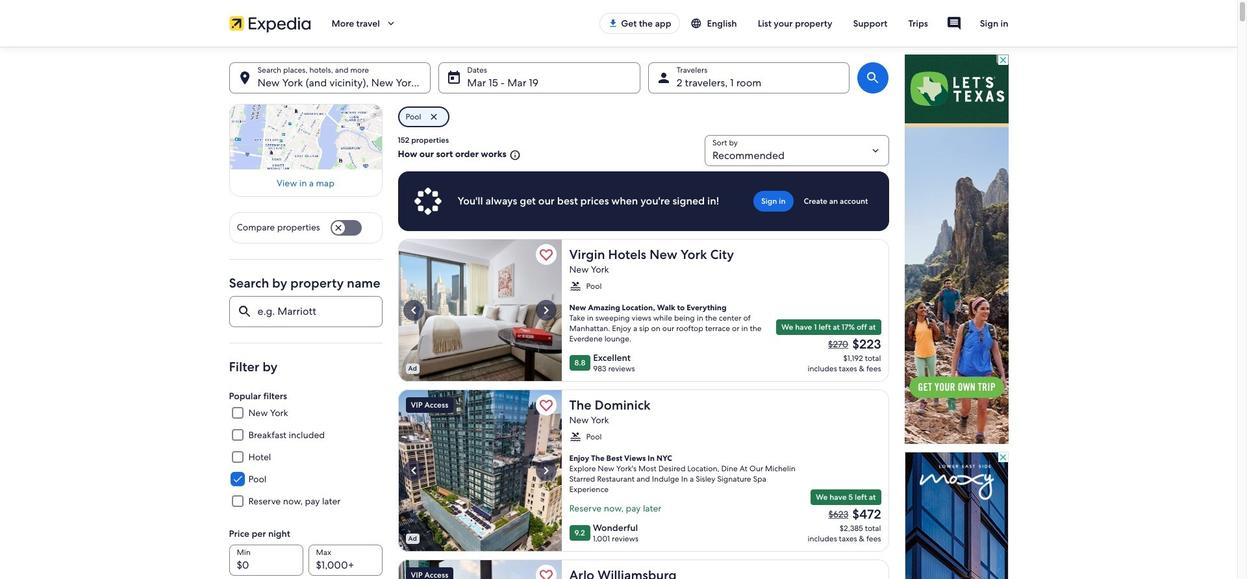 Task type: describe. For each thing, give the bounding box(es) containing it.
download the app button image
[[608, 18, 619, 29]]

more travel image
[[385, 18, 397, 29]]

0 horizontal spatial small image
[[507, 149, 521, 161]]

show next image for the dominick image
[[538, 463, 554, 479]]

1 horizontal spatial small image
[[690, 18, 707, 29]]

$1,000 and above, Maximum, Price per night text field
[[308, 545, 382, 576]]

small image for show next image for the dominick
[[570, 431, 581, 443]]

small image for show next image for virgin hotels new york city
[[570, 281, 581, 292]]

show previous image for the dominick image
[[406, 463, 421, 479]]

show next image for virgin hotels new york city image
[[538, 303, 554, 318]]

poolside bar image
[[398, 560, 562, 580]]



Task type: locate. For each thing, give the bounding box(es) containing it.
small image
[[690, 18, 707, 29], [507, 149, 521, 161]]

rooftop pool image
[[398, 390, 562, 552]]

1 vertical spatial small image
[[507, 149, 521, 161]]

1 vertical spatial small image
[[570, 431, 581, 443]]

room image
[[398, 239, 562, 382]]

show previous image for virgin hotels new york city image
[[406, 303, 421, 318]]

small image
[[570, 281, 581, 292], [570, 431, 581, 443]]

0 vertical spatial small image
[[690, 18, 707, 29]]

1 small image from the top
[[570, 281, 581, 292]]

$0, Minimum, Price per night text field
[[229, 545, 303, 576]]

expedia logo image
[[229, 14, 311, 32]]

0 vertical spatial small image
[[570, 281, 581, 292]]

search image
[[866, 70, 881, 86]]

2 small image from the top
[[570, 431, 581, 443]]

communication center icon image
[[947, 16, 962, 31]]

static map image image
[[229, 104, 382, 170]]



Task type: vqa. For each thing, say whether or not it's contained in the screenshot.
Show next image for The Dominick
yes



